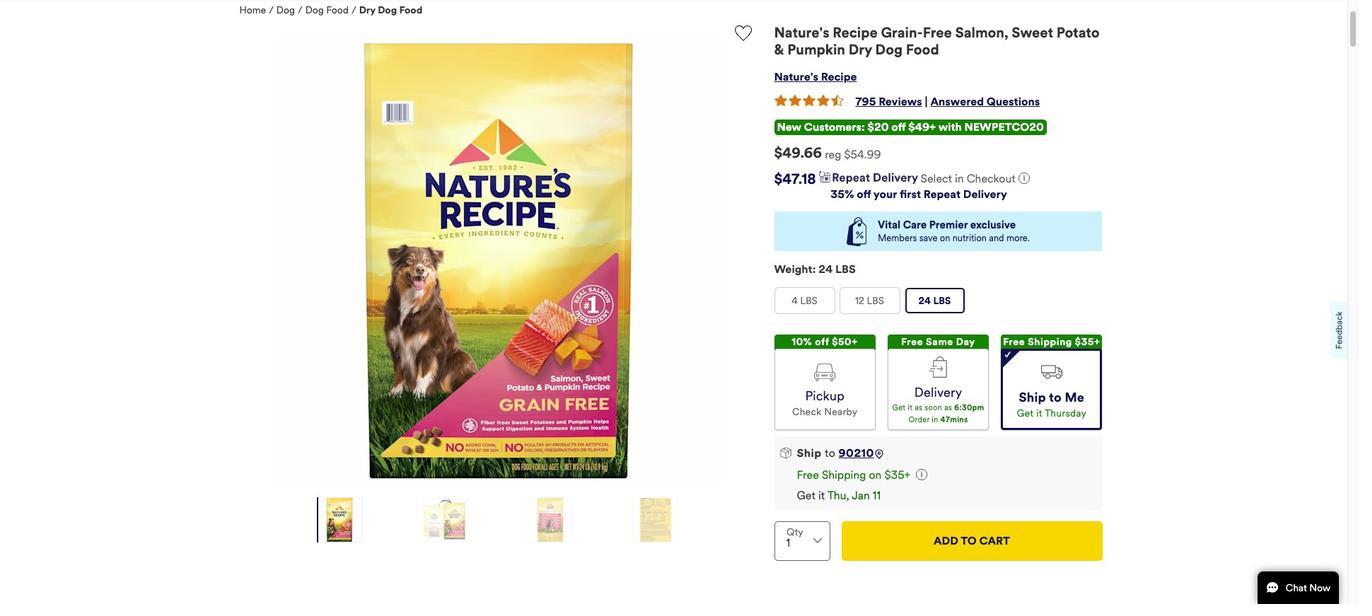 Task type: locate. For each thing, give the bounding box(es) containing it.
answered questions link
[[931, 95, 1040, 108]]

select
[[921, 172, 952, 186]]

thursday
[[1045, 408, 1087, 420]]

$47.18
[[774, 171, 816, 188]]

grain-
[[881, 24, 923, 42]]

free left same
[[902, 336, 924, 348]]

1 horizontal spatial $35+
[[926, 352, 951, 364]]

icon info 2 button
[[1019, 172, 1030, 186], [917, 468, 928, 482]]

2 horizontal spatial $35+
[[1075, 336, 1101, 348]]

new
[[777, 120, 802, 134]]

2 horizontal spatial it
[[1037, 408, 1043, 420]]

1 horizontal spatial /
[[298, 4, 303, 16]]

ship
[[1019, 390, 1046, 406], [797, 446, 822, 460]]

1 horizontal spatial it
[[908, 403, 913, 413]]

0 vertical spatial option group
[[774, 287, 1103, 320]]

thu,
[[828, 489, 850, 502]]

0 vertical spatial recipe
[[833, 24, 878, 42]]

$50+
[[832, 336, 858, 348]]

as up order
[[915, 403, 923, 413]]

food
[[326, 4, 349, 16], [399, 4, 423, 16], [906, 41, 939, 59]]

get inside ship to me get it thursday
[[1017, 408, 1034, 420]]

shipping up get it thu, jan 11
[[822, 468, 866, 482]]

get left soon
[[893, 403, 906, 413]]

$35+ down same
[[926, 352, 951, 364]]

order
[[909, 415, 930, 425]]

new customers: $20 off $49+ with newpetco20
[[777, 120, 1044, 134]]

1 horizontal spatial dry
[[849, 41, 872, 59]]

$35+ up me
[[1075, 336, 1101, 348]]

dog right dog food link
[[378, 4, 397, 16]]

2 horizontal spatial /
[[352, 4, 356, 16]]

salmon,
[[956, 24, 1009, 42]]

recipe left grain-
[[833, 24, 878, 42]]

lbs right '12'
[[867, 295, 885, 307]]

nature's recipe
[[774, 70, 857, 84]]

lbs inside option
[[867, 295, 885, 307]]

2 nature's from the top
[[774, 70, 819, 84]]

24 up same
[[919, 295, 931, 307]]

it left thu, at the right of page
[[819, 489, 825, 502]]

35%
[[831, 188, 854, 201]]

0 horizontal spatial shipping
[[822, 468, 866, 482]]

90210
[[839, 446, 874, 460]]

2 horizontal spatial food
[[906, 41, 939, 59]]

1 horizontal spatial 24
[[919, 295, 931, 307]]

&
[[774, 41, 784, 59]]

free inside nature's recipe grain-free salmon, sweet potato & pumpkin dry dog food
[[923, 24, 952, 42]]

icon info 2 button down order
[[917, 468, 928, 482]]

free inside 'free same day $35+'
[[902, 336, 924, 348]]

option group
[[774, 287, 1103, 320], [774, 335, 1103, 430]]

nature's recipe grain-free salmon, sweet potato & pumpkin dry dog food - carousel image #1 image
[[273, 36, 724, 486]]

home
[[240, 4, 266, 16]]

1 horizontal spatial delivery
[[964, 188, 1008, 201]]

1 horizontal spatial on
[[940, 233, 951, 244]]

get left thu, at the right of page
[[797, 489, 816, 502]]

on inside "vital care premier exclusive members save on nutrition and more."
[[940, 233, 951, 244]]

1 vertical spatial icon info 2 button
[[917, 468, 928, 482]]

0 horizontal spatial food
[[326, 4, 349, 16]]

cart
[[980, 534, 1010, 548]]

shipping up the delivery-method-ship to me-get it thursday option
[[1028, 336, 1073, 348]]

free for free shipping $35+
[[1004, 336, 1026, 348]]

90210 button
[[839, 446, 874, 460]]

add to cart button
[[842, 521, 1103, 561]]

nutrition
[[953, 233, 987, 244]]

it left thursday
[[1037, 408, 1043, 420]]

get left thursday
[[1017, 408, 1034, 420]]

questions
[[987, 95, 1040, 108]]

0 horizontal spatial ship
[[797, 446, 822, 460]]

1 horizontal spatial as
[[945, 403, 952, 413]]

1 vertical spatial dry
[[849, 41, 872, 59]]

recipe down the pumpkin
[[821, 70, 857, 84]]

repeat delivery logo image
[[819, 171, 918, 184]]

delivery down checkout
[[964, 188, 1008, 201]]

0 horizontal spatial on
[[869, 468, 882, 482]]

lbs for 4 lbs
[[801, 295, 818, 307]]

nature's
[[774, 24, 830, 42], [774, 70, 819, 84]]

0 horizontal spatial $35+
[[885, 468, 911, 482]]

icon pickup store image
[[815, 363, 836, 381]]

in down soon
[[932, 415, 939, 425]]

0 vertical spatial nature's
[[774, 24, 830, 42]]

0 vertical spatial on
[[940, 233, 951, 244]]

delivery-method-Pickup-Check Nearby radio
[[774, 349, 876, 430]]

1 vertical spatial ship
[[797, 446, 822, 460]]

/ right dog food link
[[352, 4, 356, 16]]

free up icon check success 4
[[1004, 336, 1026, 348]]

0 vertical spatial $35+
[[1075, 336, 1101, 348]]

0 horizontal spatial off
[[815, 336, 830, 348]]

dog up reviews at the top of the page
[[876, 41, 903, 59]]

option group containing delivery
[[774, 335, 1103, 430]]

$35+ for free same day $35+
[[926, 352, 951, 364]]

1 vertical spatial shipping
[[822, 468, 866, 482]]

2 horizontal spatial off
[[892, 120, 906, 134]]

2 vertical spatial $35+
[[885, 468, 911, 482]]

jan
[[852, 489, 870, 502]]

12
[[855, 295, 865, 307]]

1 vertical spatial $35+
[[926, 352, 951, 364]]

as up the 47mins
[[945, 403, 952, 413]]

795 reviews | answered questions
[[856, 95, 1040, 108]]

1 horizontal spatial in
[[955, 172, 964, 186]]

1 horizontal spatial to
[[1049, 390, 1062, 406]]

nature's inside nature's recipe grain-free salmon, sweet potato & pumpkin dry dog food
[[774, 24, 830, 42]]

free shipping on $35+ image
[[917, 469, 928, 480]]

free down ship to 90210
[[797, 468, 819, 482]]

icon info 2 button right checkout
[[1019, 172, 1030, 186]]

1 / from the left
[[269, 4, 274, 16]]

0 horizontal spatial 24
[[819, 263, 833, 276]]

0 horizontal spatial as
[[915, 403, 923, 413]]

1 vertical spatial to
[[825, 446, 836, 460]]

off down repeat delivery logo
[[857, 188, 871, 201]]

1 horizontal spatial get
[[893, 403, 906, 413]]

to inside ship to me get it thursday
[[1049, 390, 1062, 406]]

to for 90210
[[825, 446, 836, 460]]

to up thursday
[[1049, 390, 1062, 406]]

recipe inside nature's recipe grain-free salmon, sweet potato & pumpkin dry dog food
[[833, 24, 878, 42]]

delivery-method-Delivery-[object Object] radio
[[888, 349, 989, 430]]

1 option group from the top
[[774, 287, 1103, 320]]

nature's recipe grain-free salmon, sweet potato & pumpkin dry dog food - thumbnail-3 image
[[529, 498, 572, 543]]

1 vertical spatial nature's
[[774, 70, 819, 84]]

get text from wcs image
[[1019, 173, 1030, 184]]

free
[[923, 24, 952, 42], [902, 336, 924, 348], [1004, 336, 1026, 348], [797, 468, 819, 482]]

1 vertical spatial 24
[[919, 295, 931, 307]]

lbs up same
[[934, 295, 951, 307]]

to left 90210 "button" on the right of page
[[825, 446, 836, 460]]

same
[[926, 336, 954, 348]]

/ right dog link
[[298, 4, 303, 16]]

delivery up soon
[[915, 385, 963, 401]]

with
[[939, 120, 962, 134]]

pickup check nearby
[[792, 388, 858, 418]]

in right select
[[955, 172, 964, 186]]

weight
[[774, 263, 813, 276]]

dry
[[359, 4, 376, 16], [849, 41, 872, 59]]

home / dog / dog food /
[[240, 4, 356, 16]]

0 vertical spatial 24
[[819, 263, 833, 276]]

0 horizontal spatial icon info 2 button
[[917, 468, 928, 482]]

24 right ":"
[[819, 263, 833, 276]]

soon
[[925, 403, 942, 413]]

lbs right ":"
[[836, 263, 856, 276]]

0 vertical spatial delivery
[[964, 188, 1008, 201]]

0 vertical spatial dry
[[359, 4, 376, 16]]

newpetco20
[[965, 120, 1044, 134]]

1 horizontal spatial food
[[399, 4, 423, 16]]

ship down check
[[797, 446, 822, 460]]

lbs right 4
[[801, 295, 818, 307]]

first
[[900, 188, 921, 201]]

2 option group from the top
[[774, 335, 1103, 430]]

free same day $35+
[[902, 336, 976, 364]]

1 nature's from the top
[[774, 24, 830, 42]]

shipping
[[1028, 336, 1073, 348], [822, 468, 866, 482]]

lbs inside radio
[[801, 295, 818, 307]]

recipe
[[833, 24, 878, 42], [821, 70, 857, 84]]

on down 'premier'
[[940, 233, 951, 244]]

0 vertical spatial shipping
[[1028, 336, 1073, 348]]

your
[[874, 188, 897, 201]]

off for $50+
[[815, 336, 830, 348]]

icon info 2 button for select in checkout
[[1019, 172, 1030, 186]]

ship for 90210
[[797, 446, 822, 460]]

lbs for 12 lbs
[[867, 295, 885, 307]]

10% off $50+
[[792, 336, 858, 348]]

4
[[792, 295, 798, 307]]

to
[[961, 534, 977, 548]]

0 horizontal spatial delivery
[[915, 385, 963, 401]]

nature's up the nature's recipe link on the right top
[[774, 24, 830, 42]]

lbs inside option
[[934, 295, 951, 307]]

shipping for on
[[822, 468, 866, 482]]

dog food link
[[305, 4, 349, 16]]

ship up thursday
[[1019, 390, 1046, 406]]

1 horizontal spatial off
[[857, 188, 871, 201]]

dog
[[277, 4, 295, 16], [305, 4, 324, 16], [378, 4, 397, 16], [876, 41, 903, 59]]

$54.99
[[845, 148, 881, 161]]

off right the $20
[[892, 120, 906, 134]]

ship inside ship to me get it thursday
[[1019, 390, 1046, 406]]

vital care premier exclusive members save on nutrition and more.
[[878, 219, 1030, 244]]

nature's down the &
[[774, 70, 819, 84]]

recipe for nature's recipe
[[821, 70, 857, 84]]

add to cart
[[934, 534, 1010, 548]]

2 vertical spatial off
[[815, 336, 830, 348]]

2 as from the left
[[945, 403, 952, 413]]

dry right the pumpkin
[[849, 41, 872, 59]]

1 horizontal spatial icon info 2 button
[[1019, 172, 1030, 186]]

0 horizontal spatial /
[[269, 4, 274, 16]]

$35+ inside 'free same day $35+'
[[926, 352, 951, 364]]

2 horizontal spatial get
[[1017, 408, 1034, 420]]

off right 10%
[[815, 336, 830, 348]]

0 horizontal spatial to
[[825, 446, 836, 460]]

free for free same day $35+
[[902, 336, 924, 348]]

1 horizontal spatial ship
[[1019, 390, 1046, 406]]

on
[[940, 233, 951, 244], [869, 468, 882, 482]]

dry right dog food link
[[359, 4, 376, 16]]

off
[[892, 120, 906, 134], [857, 188, 871, 201], [815, 336, 830, 348]]

sweet
[[1012, 24, 1054, 42]]

1 vertical spatial delivery
[[915, 385, 963, 401]]

in
[[955, 172, 964, 186], [932, 415, 939, 425]]

delivery get it as soon as 6:30pm order in 47mins
[[893, 385, 985, 425]]

1 vertical spatial off
[[857, 188, 871, 201]]

$35+ left free shipping on $35+ image
[[885, 468, 911, 482]]

free left salmon,
[[923, 24, 952, 42]]

0 vertical spatial ship
[[1019, 390, 1046, 406]]

/ left dog link
[[269, 4, 274, 16]]

reg
[[825, 148, 842, 161]]

1 vertical spatial option group
[[774, 335, 1103, 430]]

1 horizontal spatial shipping
[[1028, 336, 1073, 348]]

24
[[819, 263, 833, 276], [919, 295, 931, 307]]

ship to 90210
[[797, 446, 874, 460]]

on up 11
[[869, 468, 882, 482]]

1 vertical spatial recipe
[[821, 70, 857, 84]]

$20
[[868, 120, 889, 134]]

lbs for 24 lbs
[[934, 295, 951, 307]]

it up order
[[908, 403, 913, 413]]

$35+
[[1075, 336, 1101, 348], [926, 352, 951, 364], [885, 468, 911, 482]]

potato
[[1057, 24, 1100, 42]]

$35+ for free shipping on $35+
[[885, 468, 911, 482]]

0 horizontal spatial in
[[932, 415, 939, 425]]

it inside ship to me get it thursday
[[1037, 408, 1043, 420]]

get
[[893, 403, 906, 413], [1017, 408, 1034, 420], [797, 489, 816, 502]]

/
[[269, 4, 274, 16], [298, 4, 303, 16], [352, 4, 356, 16]]

0 vertical spatial icon info 2 button
[[1019, 172, 1030, 186]]

icon check success 4 image
[[1005, 351, 1011, 358]]

recipe for nature's recipe grain-free salmon, sweet potato & pumpkin dry dog food
[[833, 24, 878, 42]]

$49.66
[[774, 145, 822, 162]]

1 vertical spatial in
[[932, 415, 939, 425]]

delivery inside the delivery get it as soon as 6:30pm order in 47mins
[[915, 385, 963, 401]]

variation-12 LBS radio
[[840, 288, 900, 314]]

to
[[1049, 390, 1062, 406], [825, 446, 836, 460]]

delivery
[[964, 188, 1008, 201], [915, 385, 963, 401]]

get it thu, jan 11
[[797, 489, 881, 502]]

0 vertical spatial to
[[1049, 390, 1062, 406]]

|
[[925, 95, 928, 108]]



Task type: describe. For each thing, give the bounding box(es) containing it.
:
[[813, 263, 816, 276]]

nature's recipe grain-free salmon, sweet potato & pumpkin dry dog food - thumbnail-4 image
[[634, 498, 678, 543]]

food inside nature's recipe grain-free salmon, sweet potato & pumpkin dry dog food
[[906, 41, 939, 59]]

35% off your first repeat delivery
[[831, 188, 1008, 201]]

12 lbs
[[855, 295, 885, 307]]

weight : 24 lbs
[[774, 263, 856, 276]]

customers:
[[804, 120, 865, 134]]

care
[[903, 219, 927, 231]]

shipping for $35+
[[1028, 336, 1073, 348]]

0 vertical spatial in
[[955, 172, 964, 186]]

checkout
[[967, 172, 1016, 186]]

47mins
[[941, 415, 968, 425]]

$49+
[[909, 120, 936, 134]]

free shipping $35+
[[1004, 336, 1101, 348]]

dog right home link
[[277, 4, 295, 16]]

0 horizontal spatial get
[[797, 489, 816, 502]]

to for me
[[1049, 390, 1062, 406]]

reviews
[[879, 95, 922, 108]]

day
[[957, 336, 976, 348]]

pumpkin
[[788, 41, 846, 59]]

save
[[920, 233, 938, 244]]

$49.66 reg $54.99
[[774, 145, 881, 162]]

and
[[989, 233, 1005, 244]]

pickup
[[806, 388, 845, 404]]

0 horizontal spatial dry
[[359, 4, 376, 16]]

me
[[1065, 390, 1085, 406]]

24 inside option
[[919, 295, 931, 307]]

nature's recipe link
[[774, 70, 857, 84]]

vital
[[878, 219, 901, 231]]

it inside the delivery get it as soon as 6:30pm order in 47mins
[[908, 403, 913, 413]]

10%
[[792, 336, 813, 348]]

answered
[[931, 95, 984, 108]]

option group containing 4 lbs
[[774, 287, 1103, 320]]

nature's for nature's recipe
[[774, 70, 819, 84]]

ship for me
[[1019, 390, 1046, 406]]

get inside the delivery get it as soon as 6:30pm order in 47mins
[[893, 403, 906, 413]]

nature's for nature's recipe grain-free salmon, sweet potato & pumpkin dry dog food
[[774, 24, 830, 42]]

nature's recipe grain-free salmon, sweet potato & pumpkin dry dog food - thumbnail-2 image
[[423, 498, 467, 543]]

795
[[856, 95, 876, 108]]

dry inside nature's recipe grain-free salmon, sweet potato & pumpkin dry dog food
[[849, 41, 872, 59]]

repeat
[[924, 188, 961, 201]]

off for your
[[857, 188, 871, 201]]

add
[[934, 534, 959, 548]]

check
[[792, 406, 822, 418]]

6:30pm
[[955, 403, 985, 413]]

dog inside nature's recipe grain-free salmon, sweet potato & pumpkin dry dog food
[[876, 41, 903, 59]]

select in checkout
[[921, 172, 1016, 186]]

premier
[[930, 219, 968, 231]]

3 / from the left
[[352, 4, 356, 16]]

nearby
[[825, 406, 858, 418]]

icon delivery pin image
[[874, 449, 884, 459]]

icon info 2 button for free shipping on $35+
[[917, 468, 928, 482]]

24 lbs
[[919, 295, 951, 307]]

0 horizontal spatial it
[[819, 489, 825, 502]]

2 / from the left
[[298, 4, 303, 16]]

in inside the delivery get it as soon as 6:30pm order in 47mins
[[932, 415, 939, 425]]

dog link
[[277, 4, 295, 16]]

dog right dog link
[[305, 4, 324, 16]]

dry dog food
[[359, 4, 423, 16]]

11
[[873, 489, 881, 502]]

home link
[[240, 4, 266, 16]]

nature's recipe grain-free salmon, sweet potato & pumpkin dry dog food - thumbnail-1 image
[[318, 498, 362, 543]]

members
[[878, 233, 917, 244]]

dry dog food link
[[359, 4, 423, 16]]

0 vertical spatial off
[[892, 120, 906, 134]]

free shipping on $35+
[[797, 468, 911, 482]]

variation-4 LBS radio
[[775, 288, 835, 314]]

4 lbs
[[792, 295, 818, 307]]

delivery-method-Ship to Me-Get it Thursday radio
[[1001, 349, 1103, 430]]

free for free shipping on $35+
[[797, 468, 819, 482]]

variation-24 LBS radio
[[905, 288, 965, 314]]

nature's recipe grain-free salmon, sweet potato & pumpkin dry dog food
[[774, 24, 1100, 59]]

exclusive
[[971, 219, 1016, 231]]

ship to me get it thursday
[[1017, 390, 1087, 420]]

icon carat down image
[[813, 539, 822, 544]]

1 as from the left
[[915, 403, 923, 413]]

1 vertical spatial on
[[869, 468, 882, 482]]

more.
[[1007, 233, 1030, 244]]



Task type: vqa. For each thing, say whether or not it's contained in the screenshot.
the LBS inside variation-24 LBS option
yes



